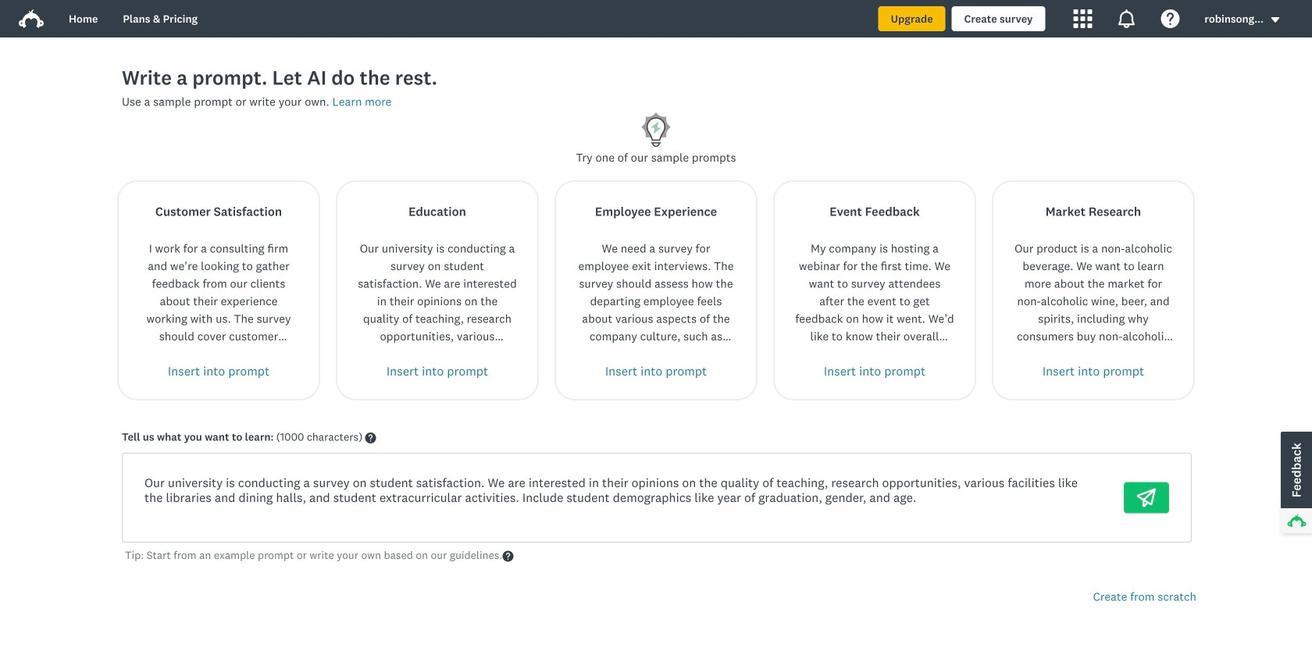 Task type: locate. For each thing, give the bounding box(es) containing it.
dropdown arrow icon image
[[1271, 14, 1281, 25], [1272, 17, 1280, 23]]

hover for help content image
[[365, 433, 376, 444]]

2 brand logo image from the top
[[19, 9, 44, 28]]

products icon image
[[1074, 9, 1093, 28], [1074, 9, 1093, 28]]

airplane icon that submits your build survey with ai prompt image
[[1138, 489, 1156, 508], [1138, 489, 1156, 508]]

brand logo image
[[19, 6, 44, 31], [19, 9, 44, 28]]

light bulb with lightning bolt inside showing a new idea image
[[638, 111, 675, 149]]

None text field
[[132, 463, 1106, 533]]

1 brand logo image from the top
[[19, 6, 44, 31]]



Task type: describe. For each thing, give the bounding box(es) containing it.
hover for help content image
[[503, 551, 514, 562]]

help icon image
[[1161, 9, 1180, 28]]

notification center icon image
[[1118, 9, 1136, 28]]



Task type: vqa. For each thing, say whether or not it's contained in the screenshot.
Dropdown arrow icon
yes



